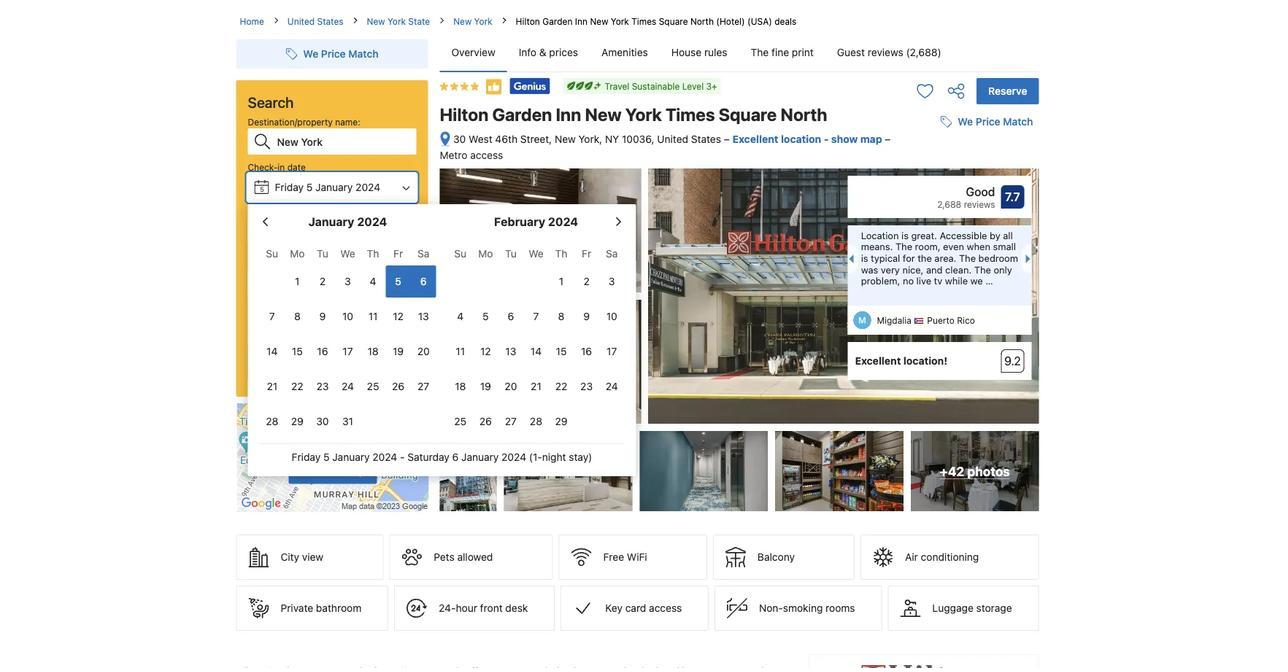 Task type: describe. For each thing, give the bounding box(es) containing it.
10 for '10 february 2024' 'checkbox'
[[606, 311, 617, 323]]

we price match button inside search section
[[280, 41, 384, 67]]

print
[[792, 46, 814, 58]]

non-smoking rooms
[[759, 603, 855, 615]]

13 for 13 option
[[505, 346, 516, 358]]

1 for february
[[559, 276, 564, 288]]

0 horizontal spatial search
[[248, 93, 294, 111]]

2 for january
[[320, 276, 326, 288]]

5 up check-out date
[[306, 181, 313, 193]]

26 January 2024 checkbox
[[386, 371, 411, 403]]

city view button
[[236, 535, 383, 580]]

1 vertical spatial night
[[542, 451, 566, 463]]

balcony
[[758, 552, 795, 564]]

18 for the 18 option
[[455, 381, 466, 393]]

new up "amenities"
[[590, 16, 608, 26]]

14 January 2024 checkbox
[[259, 336, 285, 368]]

31
[[342, 416, 353, 428]]

luggage
[[932, 603, 973, 615]]

children
[[309, 275, 347, 287]]

destination/property name:
[[248, 117, 360, 127]]

tu for january
[[317, 248, 328, 260]]

grid for january
[[259, 239, 436, 438]]

york up "10036,"
[[625, 104, 662, 125]]

overview link
[[440, 34, 507, 72]]

desk
[[505, 603, 528, 615]]

while
[[945, 276, 968, 286]]

21 for '21' checkbox
[[531, 381, 541, 393]]

state
[[408, 16, 430, 26]]

11 for 11 january 2024 option
[[368, 311, 378, 323]]

2,688
[[937, 199, 961, 210]]

12 January 2024 checkbox
[[386, 301, 411, 333]]

smoking
[[783, 603, 823, 615]]

puerto rico
[[927, 316, 975, 326]]

we down saturday 6 january 2024
[[340, 248, 355, 260]]

46th
[[495, 133, 518, 145]]

by
[[990, 230, 1000, 241]]

deals
[[774, 16, 797, 26]]

search button
[[248, 344, 416, 380]]

click to open map view image
[[440, 131, 451, 148]]

location!
[[903, 355, 947, 367]]

guest
[[837, 46, 865, 58]]

york up overview
[[474, 16, 492, 26]]

stay)
[[569, 451, 592, 463]]

7 January 2024 checkbox
[[259, 301, 285, 333]]

adults
[[263, 275, 292, 287]]

3+
[[706, 81, 717, 91]]

the fine print link
[[739, 34, 825, 72]]

excellent location!
[[855, 355, 947, 367]]

prices
[[549, 46, 578, 58]]

28 for 28 option
[[266, 416, 278, 428]]

0 vertical spatial is
[[901, 230, 909, 241]]

location
[[861, 230, 899, 241]]

pets
[[434, 552, 454, 564]]

new up overview
[[453, 16, 472, 26]]

good 2,688 reviews
[[937, 185, 995, 210]]

8 January 2024 checkbox
[[285, 301, 310, 333]]

price inside search section
[[321, 48, 346, 60]]

1 horizontal spatial we price match button
[[934, 109, 1039, 135]]

check-in date
[[248, 162, 306, 172]]

house
[[671, 46, 702, 58]]

reserve button
[[977, 78, 1039, 104]]

times for hilton garden inn new york times square north
[[666, 104, 715, 125]]

2 January 2024 checkbox
[[310, 266, 335, 298]]

february 2024
[[494, 215, 578, 229]]

guest reviews (2,688) link
[[825, 34, 953, 72]]

1 vertical spatial we price match
[[958, 116, 1033, 128]]

3 for january 2024
[[345, 276, 351, 288]]

su for january
[[266, 248, 278, 260]]

1 horizontal spatial &
[[539, 46, 546, 58]]

28 January 2024 checkbox
[[259, 406, 285, 438]]

access inside the 30 west 46th street, new york, ny 10036, united states – excellent location - show map – metro access
[[470, 149, 503, 161]]

26 February 2024 checkbox
[[473, 406, 498, 438]]

23 for 23 checkbox
[[316, 381, 329, 393]]

29 for 29 february 2024 checkbox
[[555, 416, 568, 428]]

new york
[[453, 16, 492, 26]]

no
[[903, 276, 914, 286]]

+42 photos
[[940, 464, 1010, 479]]

10 February 2024 checkbox
[[599, 301, 624, 333]]

21 January 2024 checkbox
[[259, 371, 285, 403]]

street,
[[520, 133, 552, 145]]

4 January 2024 checkbox
[[360, 266, 386, 298]]

28 February 2024 checkbox
[[523, 406, 549, 438]]

inn for hilton garden inn new york times square north (hotel) (usa) deals
[[575, 16, 588, 26]]

- inside search section
[[400, 451, 405, 463]]

photos
[[967, 464, 1010, 479]]

saturday 6 january 2024 button
[[248, 217, 416, 245]]

accessible
[[940, 230, 987, 241]]

sa for january 2024
[[417, 248, 429, 260]]

27 for 27 "checkbox"
[[418, 381, 429, 393]]

1 vertical spatial price
[[976, 116, 1000, 128]]

sa for february 2024
[[606, 248, 618, 260]]

new york state link
[[367, 15, 430, 28]]

0 vertical spatial night
[[256, 250, 277, 260]]

united states link
[[287, 15, 343, 28]]

january for friday 5 january 2024 - saturday 6 january 2024 (1-night stay)
[[332, 451, 370, 463]]

0 horizontal spatial is
[[861, 253, 868, 264]]

very
[[881, 264, 900, 275]]

5 up show on map
[[323, 451, 330, 463]]

the fine print
[[751, 46, 814, 58]]

luggage storage button
[[888, 586, 1039, 631]]

1 · from the left
[[295, 275, 298, 287]]

hilton garden inn new york times square north (hotel) (usa) deals
[[516, 16, 797, 26]]

states inside the 30 west 46th street, new york, ny 10036, united states – excellent location - show map – metro access
[[691, 133, 721, 145]]

fine
[[771, 46, 789, 58]]

14 for 14 checkbox
[[267, 346, 278, 358]]

friday 5 january 2024
[[275, 181, 380, 193]]

0 vertical spatial 19
[[393, 346, 404, 358]]

0 vertical spatial states
[[317, 16, 343, 26]]

24-
[[439, 603, 456, 615]]

7.7
[[1005, 190, 1020, 204]]

5 inside checkbox
[[395, 276, 401, 288]]

7 for 7 january 2024 option
[[269, 311, 275, 323]]

square for hilton garden inn new york times square north (hotel) (usa) deals
[[659, 16, 688, 26]]

january for saturday 6 january 2024
[[329, 225, 366, 237]]

27 for 27 checkbox
[[505, 416, 517, 428]]

balcony button
[[713, 535, 855, 580]]

in
[[278, 162, 285, 172]]

fr for january 2024
[[393, 248, 403, 260]]

24 February 2024 checkbox
[[599, 371, 624, 403]]

migdalia
[[877, 316, 912, 326]]

1 – from the left
[[724, 133, 730, 145]]

1 horizontal spatial excellent
[[855, 355, 901, 367]]

excellent location - show map button
[[732, 133, 885, 145]]

york,
[[578, 133, 602, 145]]

18 January 2024 checkbox
[[360, 336, 386, 368]]

hilton garden inn image
[[861, 666, 989, 669]]

search inside "button"
[[314, 355, 351, 369]]

Where are you going? field
[[271, 128, 416, 155]]

22 February 2024 checkbox
[[549, 371, 574, 403]]

4 for 4 option
[[457, 311, 464, 323]]

25 February 2024 checkbox
[[448, 406, 473, 438]]

13 February 2024 checkbox
[[498, 336, 523, 368]]

8 for 8 option
[[558, 311, 565, 323]]

destination/property
[[248, 117, 333, 127]]

valign  initial image
[[485, 78, 503, 96]]

homes
[[287, 305, 315, 315]]

0
[[300, 275, 307, 287]]

24-hour front desk
[[439, 603, 528, 615]]

9 for the '9 february 2024' checkbox
[[583, 311, 590, 323]]

(1-
[[529, 451, 542, 463]]

rated good element
[[855, 183, 995, 201]]

united states
[[287, 16, 343, 26]]

13 for 13 january 2024 checkbox
[[418, 311, 429, 323]]

travel sustainable level 3+
[[605, 81, 717, 91]]

bedroom
[[978, 253, 1018, 264]]

travel
[[605, 81, 629, 91]]

1 vertical spatial saturday
[[407, 451, 449, 463]]

8 February 2024 checkbox
[[549, 301, 574, 333]]

0 vertical spatial united
[[287, 16, 315, 26]]

garden for hilton garden inn new york times square north
[[492, 104, 552, 125]]

1-night stay
[[248, 250, 297, 260]]

wifi
[[627, 552, 647, 564]]

view
[[302, 552, 323, 564]]

name:
[[335, 117, 360, 127]]

on
[[330, 465, 342, 477]]

entire homes & apartments
[[261, 305, 373, 315]]

location
[[781, 133, 821, 145]]

18 February 2024 checkbox
[[448, 371, 473, 403]]

typical
[[871, 253, 900, 264]]

1 vertical spatial match
[[1003, 116, 1033, 128]]

18 for 18 option
[[367, 346, 379, 358]]

25 January 2024 checkbox
[[360, 371, 386, 403]]

puerto
[[927, 316, 954, 326]]

even
[[943, 241, 964, 252]]

hilton for hilton garden inn new york times square north (hotel) (usa) deals
[[516, 16, 540, 26]]

2024 inside button
[[369, 225, 394, 237]]

info
[[519, 46, 536, 58]]

5 January 2024 checkbox
[[386, 266, 411, 298]]

0 vertical spatial reviews
[[868, 46, 903, 58]]

14 for 14 "checkbox"
[[531, 346, 542, 358]]

new left state
[[367, 16, 385, 26]]

york left state
[[388, 16, 406, 26]]

20 February 2024 checkbox
[[498, 371, 523, 403]]

20 January 2024 checkbox
[[411, 336, 436, 368]]

2 for february
[[584, 276, 590, 288]]

+42
[[940, 464, 964, 479]]

29 January 2024 checkbox
[[285, 406, 310, 438]]

room,
[[915, 241, 940, 252]]

14 February 2024 checkbox
[[523, 336, 549, 368]]

card
[[625, 603, 646, 615]]

house rules link
[[660, 34, 739, 72]]

16 February 2024 checkbox
[[574, 336, 599, 368]]

(hotel)
[[716, 16, 745, 26]]



Task type: vqa. For each thing, say whether or not it's contained in the screenshot.


Task type: locate. For each thing, give the bounding box(es) containing it.
28 right 27 checkbox
[[530, 416, 542, 428]]

0 vertical spatial 4
[[370, 276, 376, 288]]

12 inside option
[[393, 311, 404, 323]]

sa up 3 "option"
[[606, 248, 618, 260]]

friday down in
[[275, 181, 304, 193]]

15 February 2024 checkbox
[[549, 336, 574, 368]]

24 inside "24 february 2024" checkbox
[[606, 381, 618, 393]]

19 January 2024 checkbox
[[386, 336, 411, 368]]

1 mo from the left
[[290, 248, 305, 260]]

sustainable
[[632, 81, 680, 91]]

square for hilton garden inn new york times square north
[[719, 104, 777, 125]]

21 February 2024 checkbox
[[523, 371, 549, 403]]

0 vertical spatial 25
[[367, 381, 379, 393]]

2 16 from the left
[[581, 346, 592, 358]]

1 vertical spatial 11
[[456, 346, 465, 358]]

17 for 17 february 2024 checkbox
[[607, 346, 617, 358]]

2 15 from the left
[[556, 346, 567, 358]]

13 right the 12 option
[[418, 311, 429, 323]]

1 17 from the left
[[343, 346, 353, 358]]

17 January 2024 checkbox
[[335, 336, 360, 368]]

12 right 11 january 2024 option
[[393, 311, 404, 323]]

0 vertical spatial search
[[248, 93, 294, 111]]

0 vertical spatial 18
[[367, 346, 379, 358]]

30 for 30
[[316, 416, 329, 428]]

the left fine
[[751, 46, 769, 58]]

0 horizontal spatial tu
[[317, 248, 328, 260]]

search up destination/property
[[248, 93, 294, 111]]

20 for 20 january 2024 checkbox at the left
[[417, 346, 430, 358]]

2 right 1 february 2024 checkbox
[[584, 276, 590, 288]]

city
[[281, 552, 299, 564]]

su left stay
[[266, 248, 278, 260]]

times down level
[[666, 104, 715, 125]]

3 left 4 checkbox
[[345, 276, 351, 288]]

january for friday 5 january 2024
[[315, 181, 353, 193]]

27 February 2024 checkbox
[[498, 406, 523, 438]]

0 horizontal spatial 29
[[291, 416, 304, 428]]

hilton garden inn new york times square north
[[440, 104, 827, 125]]

guest reviews (2,688)
[[837, 46, 941, 58]]

21 inside checkbox
[[531, 381, 541, 393]]

0 horizontal spatial su
[[266, 248, 278, 260]]

6 January 2024 checkbox
[[411, 266, 436, 298]]

1 8 from the left
[[294, 311, 301, 323]]

excellent inside the 30 west 46th street, new york, ny 10036, united states – excellent location - show map – metro access
[[732, 133, 778, 145]]

29 inside checkbox
[[555, 416, 568, 428]]

1 15 from the left
[[292, 346, 303, 358]]

1 21 from the left
[[267, 381, 277, 393]]

23 inside checkbox
[[316, 381, 329, 393]]

26 for 26 february 2024 'option' at the bottom left
[[479, 416, 492, 428]]

1 29 from the left
[[291, 416, 304, 428]]

15 inside checkbox
[[292, 346, 303, 358]]

su up 4 option
[[454, 248, 467, 260]]

1 left the 0
[[295, 276, 300, 288]]

previous image
[[845, 255, 854, 264]]

check-out date
[[248, 206, 312, 216]]

17 inside checkbox
[[343, 346, 353, 358]]

29 inside option
[[291, 416, 304, 428]]

1 vertical spatial 27
[[505, 416, 517, 428]]

3 inside 3 "option"
[[609, 276, 615, 288]]

north for hilton garden inn new york times square north
[[781, 104, 827, 125]]

the
[[751, 46, 769, 58], [896, 241, 912, 252], [959, 253, 976, 264], [974, 264, 991, 275]]

0 horizontal spatial times
[[632, 16, 656, 26]]

19 right the 18 option
[[480, 381, 491, 393]]

1 check- from the top
[[248, 162, 278, 172]]

& right info
[[539, 46, 546, 58]]

1 horizontal spatial map
[[860, 133, 882, 145]]

3 for february 2024
[[609, 276, 615, 288]]

2 grid from the left
[[448, 239, 624, 438]]

price down united states
[[321, 48, 346, 60]]

28 inside checkbox
[[530, 416, 542, 428]]

12 February 2024 checkbox
[[473, 336, 498, 368]]

the up for
[[896, 241, 912, 252]]

0 horizontal spatial -
[[400, 451, 405, 463]]

10 January 2024 checkbox
[[335, 301, 360, 333]]

21 left 22 option
[[267, 381, 277, 393]]

search
[[248, 93, 294, 111], [314, 355, 351, 369]]

the
[[918, 253, 932, 264]]

1 inside button
[[356, 275, 360, 287]]

4 for 4 checkbox
[[370, 276, 376, 288]]

for
[[903, 253, 915, 264]]

23 inside option
[[580, 381, 593, 393]]

1 horizontal spatial 24
[[606, 381, 618, 393]]

12 left 13 option
[[480, 346, 491, 358]]

0 horizontal spatial 2
[[254, 275, 260, 287]]

10 right 9 january 2024 checkbox
[[342, 311, 353, 323]]

11
[[368, 311, 378, 323], [456, 346, 465, 358]]

2 17 from the left
[[607, 346, 617, 358]]

8 inside option
[[558, 311, 565, 323]]

- inside the 30 west 46th street, new york, ny 10036, united states – excellent location - show map – metro access
[[824, 133, 829, 145]]

0 horizontal spatial &
[[317, 305, 324, 315]]

location is great. accessible by all means.  the room, even when small is typical for the area. the bedroom was very nice, and clean. the only problem, no live tv while we …
[[861, 230, 1018, 286]]

fr for february 2024
[[582, 248, 591, 260]]

2 tu from the left
[[505, 248, 517, 260]]

0 horizontal spatial 10
[[342, 311, 353, 323]]

check- up 1-night stay
[[248, 206, 278, 216]]

2 inside button
[[254, 275, 260, 287]]

when
[[967, 241, 990, 252]]

13 January 2024 checkbox
[[411, 301, 436, 333]]

30 inside option
[[316, 416, 329, 428]]

friday 5 january 2024 - saturday 6 january 2024 (1-night stay)
[[292, 451, 592, 463]]

20 inside 20 february 2024 option
[[505, 381, 517, 393]]

0 horizontal spatial map
[[344, 465, 365, 477]]

match
[[348, 48, 379, 60], [1003, 116, 1033, 128]]

18 right 17 january 2024 checkbox
[[367, 346, 379, 358]]

0 horizontal spatial 17
[[343, 346, 353, 358]]

0 vertical spatial 27
[[418, 381, 429, 393]]

the up we
[[974, 264, 991, 275]]

saturday down 25 february 2024 option
[[407, 451, 449, 463]]

1 horizontal spatial 29
[[555, 416, 568, 428]]

11 for the 11 february 2024 checkbox
[[456, 346, 465, 358]]

30 inside the 30 west 46th street, new york, ny 10036, united states – excellent location - show map – metro access
[[453, 133, 466, 145]]

friday for friday 5 january 2024
[[275, 181, 304, 193]]

mo up 5 february 2024 "checkbox"
[[478, 248, 493, 260]]

1 January 2024 checkbox
[[285, 266, 310, 298]]

united right "10036,"
[[657, 133, 688, 145]]

22 for 22 option
[[291, 381, 303, 393]]

1 vertical spatial 18
[[455, 381, 466, 393]]

price
[[321, 48, 346, 60], [976, 116, 1000, 128]]

16 for 16 january 2024 option
[[317, 346, 328, 358]]

1 grid from the left
[[259, 239, 436, 438]]

22
[[291, 381, 303, 393], [555, 381, 567, 393]]

grid for february
[[448, 239, 624, 438]]

front
[[480, 603, 503, 615]]

1 sa from the left
[[417, 248, 429, 260]]

26 right 25 february 2024 option
[[479, 416, 492, 428]]

saturday 6 january 2024
[[275, 225, 394, 237]]

19 February 2024 checkbox
[[473, 371, 498, 403]]

14 right 13 option
[[531, 346, 542, 358]]

1 inside checkbox
[[295, 276, 300, 288]]

5
[[306, 181, 313, 193], [260, 185, 264, 193], [395, 276, 401, 288], [483, 311, 489, 323], [323, 451, 330, 463]]

1 tu from the left
[[317, 248, 328, 260]]

hilton for hilton garden inn new york times square north
[[440, 104, 488, 125]]

0 horizontal spatial 26
[[392, 381, 404, 393]]

9.2
[[1004, 354, 1021, 368]]

2 th from the left
[[555, 248, 567, 260]]

show
[[300, 465, 327, 477]]

19 right 18 option
[[393, 346, 404, 358]]

north
[[690, 16, 714, 26], [781, 104, 827, 125]]

1 horizontal spatial ·
[[350, 275, 353, 287]]

north for hilton garden inn new york times square north (hotel) (usa) deals
[[690, 16, 714, 26]]

0 vertical spatial map
[[860, 133, 882, 145]]

1 horizontal spatial price
[[976, 116, 1000, 128]]

2 February 2024 checkbox
[[574, 266, 599, 298]]

17 February 2024 checkbox
[[599, 336, 624, 368]]

9
[[319, 311, 326, 323], [583, 311, 590, 323]]

times for hilton garden inn new york times square north (hotel) (usa) deals
[[632, 16, 656, 26]]

friday for friday 5 january 2024 - saturday 6 january 2024 (1-night stay)
[[292, 451, 321, 463]]

night
[[256, 250, 277, 260], [542, 451, 566, 463]]

0 horizontal spatial 1
[[295, 276, 300, 288]]

square up house
[[659, 16, 688, 26]]

0 horizontal spatial 8
[[294, 311, 301, 323]]

date
[[287, 162, 306, 172], [294, 206, 312, 216]]

mo for january
[[290, 248, 305, 260]]

0 horizontal spatial ·
[[295, 275, 298, 287]]

area.
[[935, 253, 956, 264]]

27 inside "checkbox"
[[418, 381, 429, 393]]

16 January 2024 checkbox
[[310, 336, 335, 368]]

13 inside checkbox
[[418, 311, 429, 323]]

9 right 'homes'
[[319, 311, 326, 323]]

15 inside option
[[556, 346, 567, 358]]

hilton garden inn new york times square north (hotel) (usa) deals link
[[516, 16, 797, 26]]

16 inside option
[[581, 346, 592, 358]]

30 January 2024 checkbox
[[310, 406, 335, 438]]

11 inside option
[[368, 311, 378, 323]]

0 vertical spatial 26
[[392, 381, 404, 393]]

0 horizontal spatial fr
[[393, 248, 403, 260]]

2
[[254, 275, 260, 287], [320, 276, 326, 288], [584, 276, 590, 288]]

1 horizontal spatial 7
[[533, 311, 539, 323]]

0 horizontal spatial 27
[[418, 381, 429, 393]]

2 8 from the left
[[558, 311, 565, 323]]

0 vertical spatial inn
[[575, 16, 588, 26]]

4 left 5 february 2024 "checkbox"
[[457, 311, 464, 323]]

2 horizontal spatial 2
[[584, 276, 590, 288]]

…
[[986, 276, 993, 286]]

hilton
[[516, 16, 540, 26], [440, 104, 488, 125]]

13 right the 12 checkbox
[[505, 346, 516, 358]]

0 vertical spatial 11
[[368, 311, 378, 323]]

1 vertical spatial 30
[[316, 416, 329, 428]]

west
[[469, 133, 492, 145]]

22 inside checkbox
[[555, 381, 567, 393]]

only
[[994, 264, 1012, 275]]

1 7 from the left
[[269, 311, 275, 323]]

0 horizontal spatial 3
[[345, 276, 351, 288]]

1 vertical spatial reviews
[[964, 199, 995, 210]]

28 inside option
[[266, 416, 278, 428]]

info & prices link
[[507, 34, 590, 72]]

17 right 16 option
[[607, 346, 617, 358]]

1 vertical spatial hilton
[[440, 104, 488, 125]]

3 right 2 february 2024 checkbox
[[609, 276, 615, 288]]

0 horizontal spatial night
[[256, 250, 277, 260]]

1 horizontal spatial su
[[454, 248, 467, 260]]

29 right 28 february 2024 checkbox
[[555, 416, 568, 428]]

sa up 6 cell
[[417, 248, 429, 260]]

1 22 from the left
[[291, 381, 303, 393]]

1 horizontal spatial 15
[[556, 346, 567, 358]]

garden up street,
[[492, 104, 552, 125]]

24 inside "24 january 2024" option
[[342, 381, 354, 393]]

0 horizontal spatial 18
[[367, 346, 379, 358]]

1 28 from the left
[[266, 416, 278, 428]]

mo for february
[[478, 248, 493, 260]]

16 inside option
[[317, 346, 328, 358]]

states left the new york state
[[317, 16, 343, 26]]

0 horizontal spatial 28
[[266, 416, 278, 428]]

great.
[[911, 230, 937, 241]]

reviews down good
[[964, 199, 995, 210]]

reviews inside good 2,688 reviews
[[964, 199, 995, 210]]

1 vertical spatial 20
[[505, 381, 517, 393]]

17 inside checkbox
[[607, 346, 617, 358]]

27 January 2024 checkbox
[[411, 371, 436, 403]]

1 vertical spatial 13
[[505, 346, 516, 358]]

inn for hilton garden inn new york times square north
[[556, 104, 581, 125]]

1 24 from the left
[[342, 381, 354, 393]]

map inside the 30 west 46th street, new york, ny 10036, united states – excellent location - show map – metro access
[[860, 133, 882, 145]]

22 for the 22 checkbox
[[555, 381, 567, 393]]

private bathroom
[[281, 603, 361, 615]]

28 left 29 january 2024 option
[[266, 416, 278, 428]]

23 January 2024 checkbox
[[310, 371, 335, 403]]

25 for 25 january 2024 "checkbox"
[[367, 381, 379, 393]]

2 14 from the left
[[531, 346, 542, 358]]

3 January 2024 checkbox
[[335, 266, 360, 298]]

22 January 2024 checkbox
[[285, 371, 310, 403]]

access inside button
[[649, 603, 682, 615]]

5 down check-in date
[[260, 185, 264, 193]]

8 inside option
[[294, 311, 301, 323]]

0 horizontal spatial 9
[[319, 311, 326, 323]]

& inside search section
[[317, 305, 324, 315]]

16
[[317, 346, 328, 358], [581, 346, 592, 358]]

0 horizontal spatial 23
[[316, 381, 329, 393]]

21 inside option
[[267, 381, 277, 393]]

date for check-out date
[[294, 206, 312, 216]]

1 vertical spatial 4
[[457, 311, 464, 323]]

2 mo from the left
[[478, 248, 493, 260]]

su for february
[[454, 248, 467, 260]]

2 3 from the left
[[609, 276, 615, 288]]

28 for 28 february 2024 checkbox
[[530, 416, 542, 428]]

1 vertical spatial 12
[[480, 346, 491, 358]]

show
[[831, 133, 858, 145]]

0 vertical spatial excellent
[[732, 133, 778, 145]]

times up "amenities"
[[632, 16, 656, 26]]

20 inside 20 january 2024 checkbox
[[417, 346, 430, 358]]

1 3 from the left
[[345, 276, 351, 288]]

7 for 7 checkbox
[[533, 311, 539, 323]]

10 for 10 january 2024 checkbox
[[342, 311, 353, 323]]

30 right click to open map view icon
[[453, 133, 466, 145]]

good
[[966, 185, 995, 199]]

we price match inside search section
[[303, 48, 379, 60]]

25 for 25 february 2024 option
[[454, 416, 467, 428]]

level
[[682, 81, 704, 91]]

10 inside 'checkbox'
[[606, 311, 617, 323]]

& right 'homes'
[[317, 305, 324, 315]]

united inside the 30 west 46th street, new york, ny 10036, united states – excellent location - show map – metro access
[[657, 133, 688, 145]]

6 inside saturday 6 january 2024 button
[[319, 225, 326, 237]]

9 right 8 option
[[583, 311, 590, 323]]

0 horizontal spatial 16
[[317, 346, 328, 358]]

0 horizontal spatial 22
[[291, 381, 303, 393]]

we price match down united states
[[303, 48, 379, 60]]

2 22 from the left
[[555, 381, 567, 393]]

private
[[281, 603, 313, 615]]

0 vertical spatial we price match button
[[280, 41, 384, 67]]

1 horizontal spatial is
[[901, 230, 909, 241]]

2 check- from the top
[[248, 206, 278, 216]]

1 horizontal spatial 18
[[455, 381, 466, 393]]

new left york, at the left top
[[555, 133, 576, 145]]

access down west
[[470, 149, 503, 161]]

we price match button down united states
[[280, 41, 384, 67]]

new york link
[[453, 15, 492, 28]]

20 for 20 february 2024 option
[[505, 381, 517, 393]]

amenities link
[[590, 34, 660, 72]]

2 21 from the left
[[531, 381, 541, 393]]

14 inside "checkbox"
[[531, 346, 542, 358]]

we down united states
[[303, 48, 318, 60]]

1 horizontal spatial 1
[[356, 275, 360, 287]]

0 vertical spatial friday
[[275, 181, 304, 193]]

inn up york, at the left top
[[556, 104, 581, 125]]

york up "amenities"
[[611, 16, 629, 26]]

1 horizontal spatial square
[[719, 104, 777, 125]]

23
[[316, 381, 329, 393], [580, 381, 593, 393]]

1 horizontal spatial 21
[[531, 381, 541, 393]]

january inside button
[[329, 225, 366, 237]]

0 vertical spatial &
[[539, 46, 546, 58]]

24 right 23 checkbox
[[342, 381, 354, 393]]

11 inside checkbox
[[456, 346, 465, 358]]

29 for 29 january 2024 option
[[291, 416, 304, 428]]

1 horizontal spatial 22
[[555, 381, 567, 393]]

21 for 21 january 2024 option
[[267, 381, 277, 393]]

tu
[[317, 248, 328, 260], [505, 248, 517, 260]]

key
[[605, 603, 623, 615]]

29 right 28 option
[[291, 416, 304, 428]]

non-smoking rooms button
[[715, 586, 882, 631]]

3 February 2024 checkbox
[[599, 266, 624, 298]]

york
[[388, 16, 406, 26], [474, 16, 492, 26], [611, 16, 629, 26], [625, 104, 662, 125]]

2 – from the left
[[885, 133, 890, 145]]

th for january 2024
[[367, 248, 379, 260]]

0 horizontal spatial 19
[[393, 346, 404, 358]]

the up clean.
[[959, 253, 976, 264]]

11 February 2024 checkbox
[[448, 336, 473, 368]]

5 inside "checkbox"
[[483, 311, 489, 323]]

2 su from the left
[[454, 248, 467, 260]]

0 vertical spatial square
[[659, 16, 688, 26]]

map right show on the right top
[[860, 133, 882, 145]]

4 inside option
[[457, 311, 464, 323]]

2 29 from the left
[[555, 416, 568, 428]]

new up ny
[[585, 104, 622, 125]]

we price match down reserve button
[[958, 116, 1033, 128]]

2 10 from the left
[[606, 311, 617, 323]]

0 horizontal spatial square
[[659, 16, 688, 26]]

7 inside checkbox
[[533, 311, 539, 323]]

1 for january
[[295, 276, 300, 288]]

25 inside "checkbox"
[[367, 381, 379, 393]]

31 January 2024 checkbox
[[335, 406, 360, 438]]

2 24 from the left
[[606, 381, 618, 393]]

all
[[1003, 230, 1013, 241]]

1 16 from the left
[[317, 346, 328, 358]]

1 su from the left
[[266, 248, 278, 260]]

0 horizontal spatial we price match button
[[280, 41, 384, 67]]

8 for 8 january 2024 option
[[294, 311, 301, 323]]

hilton up west
[[440, 104, 488, 125]]

2 left adults
[[254, 275, 260, 287]]

6 inside option
[[508, 311, 514, 323]]

5 left '6' option on the top left
[[483, 311, 489, 323]]

map right on
[[344, 465, 365, 477]]

16 for 16 option
[[581, 346, 592, 358]]

match inside search section
[[348, 48, 379, 60]]

11 left the 12 checkbox
[[456, 346, 465, 358]]

0 horizontal spatial mo
[[290, 248, 305, 260]]

th for february 2024
[[555, 248, 567, 260]]

2 · from the left
[[350, 275, 353, 287]]

7 February 2024 checkbox
[[523, 301, 549, 333]]

1 horizontal spatial we price match
[[958, 116, 1033, 128]]

tu down february
[[505, 248, 517, 260]]

1 fr from the left
[[393, 248, 403, 260]]

check- for in
[[248, 162, 278, 172]]

1 9 from the left
[[319, 311, 326, 323]]

north left (hotel)
[[690, 16, 714, 26]]

9 January 2024 checkbox
[[310, 301, 335, 333]]

17 for 17 january 2024 checkbox
[[343, 346, 353, 358]]

1 inside checkbox
[[559, 276, 564, 288]]

date right in
[[287, 162, 306, 172]]

1 14 from the left
[[267, 346, 278, 358]]

reviews right guest
[[868, 46, 903, 58]]

2 28 from the left
[[530, 416, 542, 428]]

6 cell
[[411, 263, 436, 298]]

6 February 2024 checkbox
[[498, 301, 523, 333]]

map inside search section
[[344, 465, 365, 477]]

north up location
[[781, 104, 827, 125]]

3 inside 3 january 2024 option
[[345, 276, 351, 288]]

0 vertical spatial we price match
[[303, 48, 379, 60]]

tu for february
[[505, 248, 517, 260]]

night left stay)
[[542, 451, 566, 463]]

14 left 15 january 2024 checkbox at the left bottom
[[267, 346, 278, 358]]

scored 7.7 element
[[1001, 185, 1024, 209]]

·
[[295, 275, 298, 287], [350, 275, 353, 287]]

we down february 2024
[[529, 248, 544, 260]]

0 vertical spatial 30
[[453, 133, 466, 145]]

0 vertical spatial north
[[690, 16, 714, 26]]

1 left 4 checkbox
[[356, 275, 360, 287]]

date right out
[[294, 206, 312, 216]]

12 inside checkbox
[[480, 346, 491, 358]]

4 inside checkbox
[[370, 276, 376, 288]]

30 for 30 west 46th street, new york, ny 10036, united states – excellent location - show map – metro access
[[453, 133, 466, 145]]

1 10 from the left
[[342, 311, 353, 323]]

fr up 2 february 2024 checkbox
[[582, 248, 591, 260]]

0 horizontal spatial 15
[[292, 346, 303, 358]]

11 January 2024 checkbox
[[360, 301, 386, 333]]

23 for 23 february 2024 option
[[580, 381, 593, 393]]

scored 9.2 element
[[1001, 350, 1024, 373]]

th up 1 february 2024 checkbox
[[555, 248, 567, 260]]

0 horizontal spatial 13
[[418, 311, 429, 323]]

free
[[603, 552, 624, 564]]

out
[[278, 206, 291, 216]]

29 February 2024 checkbox
[[549, 406, 574, 438]]

inn
[[575, 16, 588, 26], [556, 104, 581, 125]]

we price match button
[[280, 41, 384, 67], [934, 109, 1039, 135]]

live
[[916, 276, 931, 286]]

24 for "24 january 2024" option
[[342, 381, 354, 393]]

1 horizontal spatial night
[[542, 451, 566, 463]]

1 th from the left
[[367, 248, 379, 260]]

1 horizontal spatial 11
[[456, 346, 465, 358]]

1-
[[248, 250, 256, 260]]

states down 3+
[[691, 133, 721, 145]]

24 for "24 february 2024" checkbox
[[606, 381, 618, 393]]

15 left 16 january 2024 option
[[292, 346, 303, 358]]

15 for 15 february 2024 option
[[556, 346, 567, 358]]

united right home link
[[287, 16, 315, 26]]

0 vertical spatial check-
[[248, 162, 278, 172]]

2 9 from the left
[[583, 311, 590, 323]]

7 left 8 january 2024 option
[[269, 311, 275, 323]]

show on map button
[[236, 403, 430, 513], [289, 458, 377, 484]]

search section
[[230, 28, 636, 513]]

24 January 2024 checkbox
[[335, 371, 360, 403]]

13 inside option
[[505, 346, 516, 358]]

12 for the 12 option
[[393, 311, 404, 323]]

friday up show
[[292, 451, 321, 463]]

5 cell
[[386, 263, 411, 298]]

1 horizontal spatial 8
[[558, 311, 565, 323]]

we
[[970, 276, 983, 286]]

key card access
[[605, 603, 682, 615]]

1 horizontal spatial times
[[666, 104, 715, 125]]

metro
[[440, 149, 467, 161]]

next image
[[1026, 255, 1035, 264]]

grid
[[259, 239, 436, 438], [448, 239, 624, 438]]

15 January 2024 checkbox
[[285, 336, 310, 368]]

1 vertical spatial is
[[861, 253, 868, 264]]

14
[[267, 346, 278, 358], [531, 346, 542, 358]]

2 sa from the left
[[606, 248, 618, 260]]

18 left 19 checkbox
[[455, 381, 466, 393]]

1 horizontal spatial grid
[[448, 239, 624, 438]]

2 adults · 0 children · 1 room button
[[248, 267, 416, 295]]

new inside the 30 west 46th street, new york, ny 10036, united states – excellent location - show map – metro access
[[555, 133, 576, 145]]

check- for out
[[248, 206, 278, 216]]

1 23 from the left
[[316, 381, 329, 393]]

ny
[[605, 133, 619, 145]]

1 horizontal spatial 13
[[505, 346, 516, 358]]

room
[[363, 275, 387, 287]]

22 left 23 checkbox
[[291, 381, 303, 393]]

22 inside option
[[291, 381, 303, 393]]

9 for 9 january 2024 checkbox
[[319, 311, 326, 323]]

luggage storage
[[932, 603, 1012, 615]]

0 horizontal spatial 4
[[370, 276, 376, 288]]

we
[[303, 48, 318, 60], [958, 116, 973, 128], [340, 248, 355, 260], [529, 248, 544, 260]]

1 horizontal spatial north
[[781, 104, 827, 125]]

access right card
[[649, 603, 682, 615]]

6 inside 6 january 2024 checkbox
[[420, 276, 427, 288]]

2 adults · 0 children · 1 room
[[254, 275, 387, 287]]

11 right 10 january 2024 checkbox
[[368, 311, 378, 323]]

0 vertical spatial saturday
[[275, 225, 317, 237]]

2 fr from the left
[[582, 248, 591, 260]]

reviews
[[868, 46, 903, 58], [964, 199, 995, 210]]

(usa)
[[747, 16, 772, 26]]

1 vertical spatial 19
[[480, 381, 491, 393]]

clean.
[[945, 264, 972, 275]]

27
[[418, 381, 429, 393], [505, 416, 517, 428]]

(2,688)
[[906, 46, 941, 58]]

1 vertical spatial united
[[657, 133, 688, 145]]

0 vertical spatial -
[[824, 133, 829, 145]]

9 February 2024 checkbox
[[574, 301, 599, 333]]

square up 'excellent location - show map' button
[[719, 104, 777, 125]]

garden for hilton garden inn new york times square north (hotel) (usa) deals
[[542, 16, 573, 26]]

4 February 2024 checkbox
[[448, 301, 473, 333]]

was
[[861, 264, 878, 275]]

23 February 2024 checkbox
[[574, 371, 599, 403]]

7 inside option
[[269, 311, 275, 323]]

2 7 from the left
[[533, 311, 539, 323]]

date for check-in date
[[287, 162, 306, 172]]

search up 23 checkbox
[[314, 355, 351, 369]]

12 for the 12 checkbox
[[480, 346, 491, 358]]

15 for 15 january 2024 checkbox at the left bottom
[[292, 346, 303, 358]]

free wifi
[[603, 552, 647, 564]]

27 inside checkbox
[[505, 416, 517, 428]]

air
[[905, 552, 918, 564]]

tu down saturday 6 january 2024 button
[[317, 248, 328, 260]]

0 horizontal spatial states
[[317, 16, 343, 26]]

26 for 26 'option'
[[392, 381, 404, 393]]

22 right '21' checkbox
[[555, 381, 567, 393]]

pets allowed
[[434, 552, 493, 564]]

14 inside checkbox
[[267, 346, 278, 358]]

23 right the 22 checkbox
[[580, 381, 593, 393]]

2 23 from the left
[[580, 381, 593, 393]]

new york state
[[367, 16, 430, 26]]

rooms
[[826, 603, 855, 615]]

1 horizontal spatial 9
[[583, 311, 590, 323]]

10 inside checkbox
[[342, 311, 353, 323]]

saturday inside saturday 6 january 2024 button
[[275, 225, 317, 237]]

30 right 29 january 2024 option
[[316, 416, 329, 428]]

1 horizontal spatial 16
[[581, 346, 592, 358]]

1 horizontal spatial 30
[[453, 133, 466, 145]]

1 February 2024 checkbox
[[549, 266, 574, 298]]

1 left 2 february 2024 checkbox
[[559, 276, 564, 288]]

28
[[266, 416, 278, 428], [530, 416, 542, 428]]

5 February 2024 checkbox
[[473, 301, 498, 333]]

1 horizontal spatial 20
[[505, 381, 517, 393]]

we up good
[[958, 116, 973, 128]]

1 vertical spatial map
[[344, 465, 365, 477]]

25 inside option
[[454, 416, 467, 428]]

1 vertical spatial states
[[691, 133, 721, 145]]



